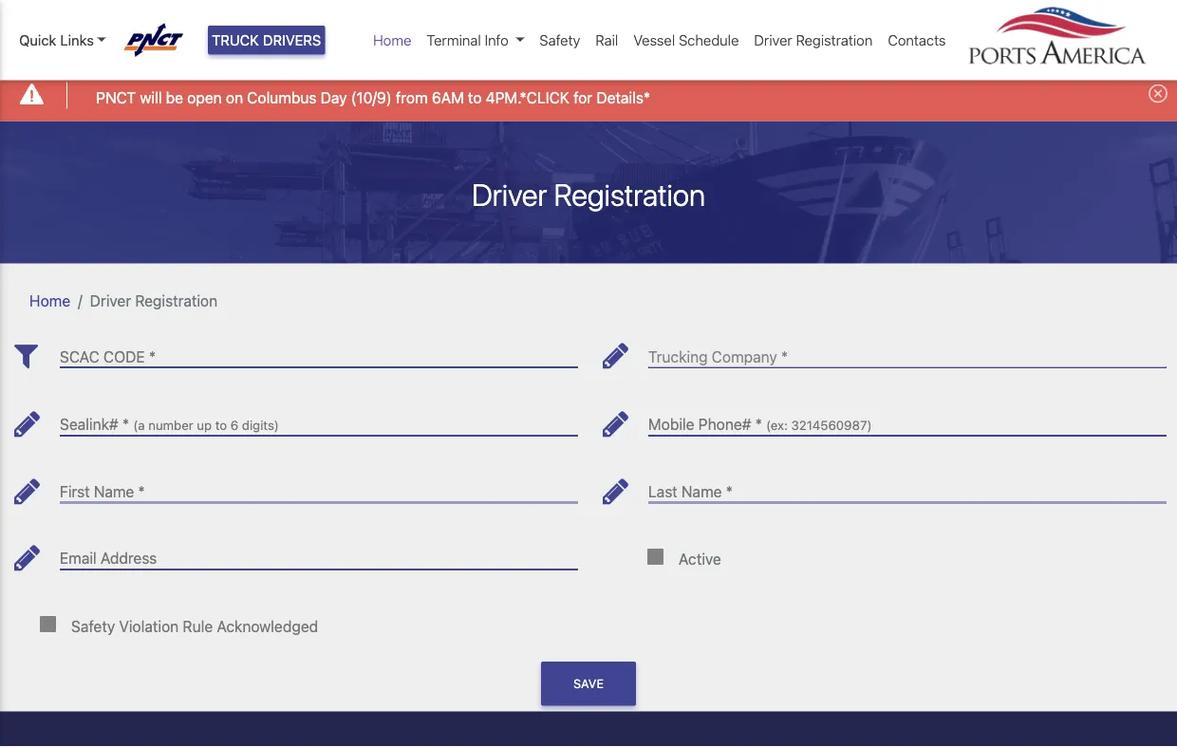 Task type: vqa. For each thing, say whether or not it's contained in the screenshot.
the Vessel Name
no



Task type: describe. For each thing, give the bounding box(es) containing it.
0 horizontal spatial driver
[[90, 292, 131, 310]]

email address
[[60, 549, 157, 568]]

number
[[148, 418, 193, 433]]

scac
[[60, 347, 99, 365]]

1 horizontal spatial driver
[[472, 176, 547, 212]]

on
[[226, 88, 243, 106]]

* for first name *
[[138, 482, 145, 500]]

safety violation rule acknowledged
[[71, 617, 318, 635]]

quick links link
[[19, 29, 106, 51]]

phone#
[[699, 415, 751, 433]]

violation
[[119, 617, 179, 635]]

close image
[[1149, 84, 1168, 103]]

1 vertical spatial home
[[29, 292, 70, 310]]

contacts link
[[881, 22, 954, 58]]

scac code *
[[60, 347, 156, 365]]

up
[[197, 418, 212, 433]]

1 horizontal spatial registration
[[554, 176, 706, 212]]

sealink#
[[60, 415, 118, 433]]

address
[[101, 549, 157, 568]]

driver registration link
[[747, 22, 881, 58]]

columbus
[[247, 88, 317, 106]]

6am
[[432, 88, 464, 106]]

2 horizontal spatial driver registration
[[754, 32, 873, 48]]

details*
[[597, 88, 651, 106]]

acknowledged
[[217, 617, 318, 635]]

day
[[321, 88, 347, 106]]

last
[[649, 482, 678, 500]]

safety for safety violation rule acknowledged
[[71, 617, 115, 635]]

2 horizontal spatial driver
[[754, 32, 793, 48]]

* for trucking company *
[[781, 347, 788, 365]]

schedule
[[679, 32, 739, 48]]

first
[[60, 482, 90, 500]]

quick
[[19, 32, 56, 48]]

(a
[[133, 418, 145, 433]]

* for scac code *
[[149, 347, 156, 365]]

0 horizontal spatial driver registration
[[90, 292, 218, 310]]

0 horizontal spatial registration
[[135, 292, 218, 310]]

terminal
[[427, 32, 481, 48]]

0 vertical spatial home
[[373, 32, 412, 48]]

active
[[679, 550, 721, 568]]

name for last
[[682, 482, 722, 500]]

SCAC CODE * search field
[[60, 333, 578, 368]]

will
[[140, 88, 162, 106]]

1 vertical spatial home link
[[29, 292, 70, 310]]

code
[[103, 347, 145, 365]]



Task type: locate. For each thing, give the bounding box(es) containing it.
* down (a
[[138, 482, 145, 500]]

0 vertical spatial registration
[[796, 32, 873, 48]]

0 horizontal spatial home
[[29, 292, 70, 310]]

vessel schedule
[[634, 32, 739, 48]]

safety for safety
[[540, 32, 580, 48]]

to left 6
[[215, 418, 227, 433]]

1 horizontal spatial to
[[468, 88, 482, 106]]

safety link
[[532, 22, 588, 58]]

* right company
[[781, 347, 788, 365]]

1 name from the left
[[94, 482, 134, 500]]

name right first
[[94, 482, 134, 500]]

1 vertical spatial safety
[[71, 617, 115, 635]]

pnct will be open on columbus day (10/9) from 6am to 4pm.*click for details*
[[96, 88, 651, 106]]

0 vertical spatial safety
[[540, 32, 580, 48]]

* left (ex:
[[755, 415, 762, 433]]

vessel schedule link
[[626, 22, 747, 58]]

1 vertical spatial to
[[215, 418, 227, 433]]

truck drivers
[[212, 32, 321, 48]]

1 horizontal spatial driver registration
[[472, 176, 706, 212]]

trucking company *
[[649, 347, 788, 365]]

None text field
[[60, 401, 578, 436]]

digits)
[[242, 418, 279, 433]]

contacts
[[888, 32, 946, 48]]

name for first
[[94, 482, 134, 500]]

sealink# * (a number up to 6 digits)
[[60, 415, 279, 433]]

to inside alert
[[468, 88, 482, 106]]

name right last
[[682, 482, 722, 500]]

1 horizontal spatial safety
[[540, 32, 580, 48]]

1 horizontal spatial name
[[682, 482, 722, 500]]

2 vertical spatial registration
[[135, 292, 218, 310]]

open
[[187, 88, 222, 106]]

home link up scac
[[29, 292, 70, 310]]

name
[[94, 482, 134, 500], [682, 482, 722, 500]]

pnct will be open on columbus day (10/9) from 6am to 4pm.*click for details* link
[[96, 86, 651, 109]]

info
[[485, 32, 509, 48]]

home link up the pnct will be open on columbus day (10/9) from 6am to 4pm.*click for details* link
[[366, 22, 419, 58]]

pnct
[[96, 88, 136, 106]]

truck drivers link
[[208, 26, 325, 55]]

company
[[712, 347, 777, 365]]

First Name * text field
[[60, 468, 578, 503]]

None text field
[[649, 401, 1167, 436]]

0 horizontal spatial to
[[215, 418, 227, 433]]

pnct will be open on columbus day (10/9) from 6am to 4pm.*click for details* alert
[[0, 70, 1177, 121]]

truck
[[212, 32, 259, 48]]

2 vertical spatial driver
[[90, 292, 131, 310]]

* right last
[[726, 482, 733, 500]]

Email Address text field
[[60, 535, 578, 570]]

rail link
[[588, 22, 626, 58]]

(ex:
[[766, 418, 788, 433]]

0 horizontal spatial name
[[94, 482, 134, 500]]

vessel
[[634, 32, 675, 48]]

terminal info link
[[419, 22, 532, 58]]

3214560987)
[[791, 418, 872, 433]]

rule
[[183, 617, 213, 635]]

Last Name * text field
[[649, 468, 1167, 503]]

0 vertical spatial driver registration
[[754, 32, 873, 48]]

to inside sealink# * (a number up to 6 digits)
[[215, 418, 227, 433]]

home link
[[366, 22, 419, 58], [29, 292, 70, 310]]

driver
[[754, 32, 793, 48], [472, 176, 547, 212], [90, 292, 131, 310]]

2 vertical spatial driver registration
[[90, 292, 218, 310]]

* left (a
[[122, 415, 129, 433]]

1 vertical spatial driver registration
[[472, 176, 706, 212]]

save button
[[541, 662, 636, 706]]

save
[[574, 677, 604, 691]]

to right 6am at the left of page
[[468, 88, 482, 106]]

Trucking Company * text field
[[649, 333, 1167, 368]]

terminal info
[[427, 32, 509, 48]]

0 horizontal spatial home link
[[29, 292, 70, 310]]

be
[[166, 88, 183, 106]]

2 horizontal spatial registration
[[796, 32, 873, 48]]

(10/9)
[[351, 88, 392, 106]]

for
[[574, 88, 593, 106]]

6
[[231, 418, 239, 433]]

1 horizontal spatial home
[[373, 32, 412, 48]]

registration
[[796, 32, 873, 48], [554, 176, 706, 212], [135, 292, 218, 310]]

home up the pnct will be open on columbus day (10/9) from 6am to 4pm.*click for details* link
[[373, 32, 412, 48]]

last name *
[[649, 482, 733, 500]]

rail
[[596, 32, 618, 48]]

safety left violation
[[71, 617, 115, 635]]

mobile phone# * (ex: 3214560987)
[[649, 415, 872, 433]]

home
[[373, 32, 412, 48], [29, 292, 70, 310]]

4pm.*click
[[486, 88, 570, 106]]

quick links
[[19, 32, 94, 48]]

0 vertical spatial to
[[468, 88, 482, 106]]

mobile
[[649, 415, 695, 433]]

1 vertical spatial registration
[[554, 176, 706, 212]]

safety left rail
[[540, 32, 580, 48]]

0 vertical spatial driver
[[754, 32, 793, 48]]

1 vertical spatial driver
[[472, 176, 547, 212]]

2 name from the left
[[682, 482, 722, 500]]

email
[[60, 549, 97, 568]]

driver registration
[[754, 32, 873, 48], [472, 176, 706, 212], [90, 292, 218, 310]]

*
[[149, 347, 156, 365], [781, 347, 788, 365], [122, 415, 129, 433], [755, 415, 762, 433], [138, 482, 145, 500], [726, 482, 733, 500]]

* for last name *
[[726, 482, 733, 500]]

* right code at left
[[149, 347, 156, 365]]

0 vertical spatial home link
[[366, 22, 419, 58]]

* for mobile phone# * (ex: 3214560987)
[[755, 415, 762, 433]]

0 horizontal spatial safety
[[71, 617, 115, 635]]

from
[[396, 88, 428, 106]]

first name *
[[60, 482, 145, 500]]

safety
[[540, 32, 580, 48], [71, 617, 115, 635]]

links
[[60, 32, 94, 48]]

home up scac
[[29, 292, 70, 310]]

trucking
[[649, 347, 708, 365]]

1 horizontal spatial home link
[[366, 22, 419, 58]]

drivers
[[263, 32, 321, 48]]

to
[[468, 88, 482, 106], [215, 418, 227, 433]]



